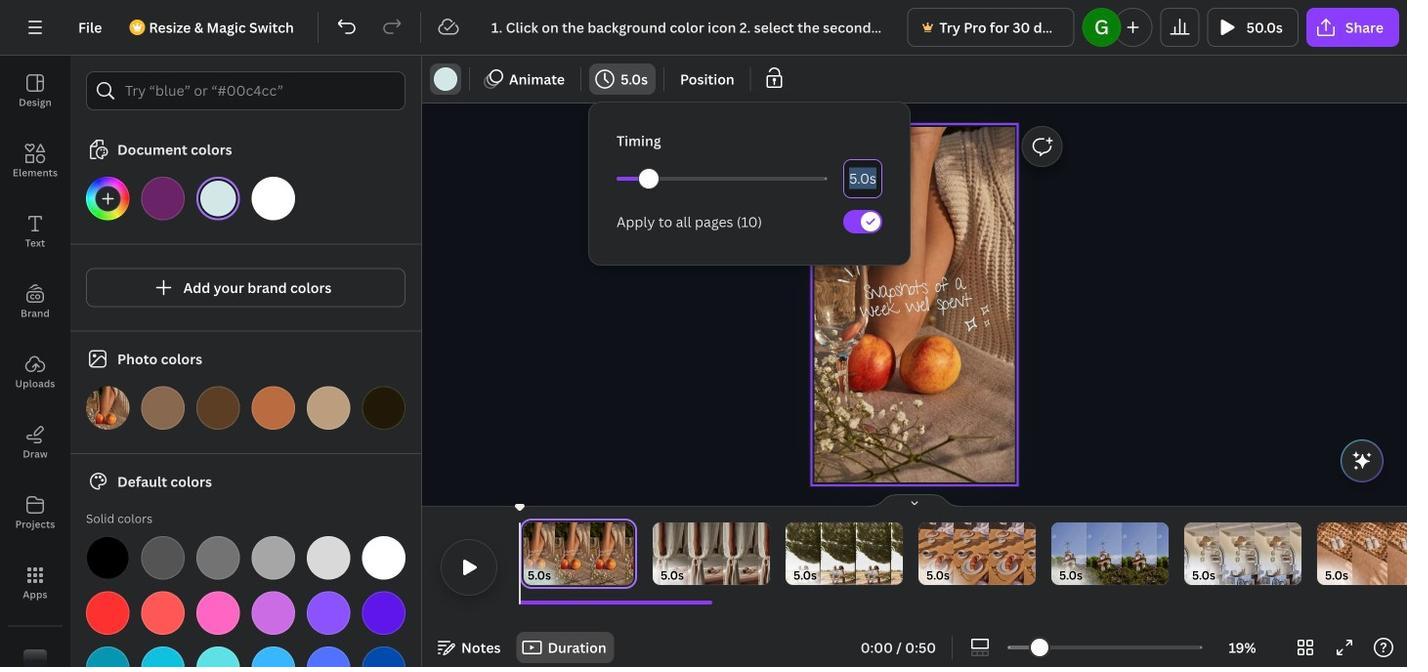 Task type: describe. For each thing, give the bounding box(es) containing it.
gray #737373 image
[[197, 537, 240, 580]]

violet #5e17eb image
[[362, 592, 406, 636]]

1 vertical spatial #d3e8e8 image
[[197, 177, 240, 220]]

magenta #cb6ce6 image
[[252, 592, 295, 636]]

#5d3e27 image
[[197, 387, 240, 430]]

7 trimming, start edge slider from the left
[[1318, 523, 1332, 586]]

#ba6b3f image
[[252, 387, 295, 430]]

#ffffff image
[[252, 177, 295, 220]]

coral red #ff5757 image
[[141, 592, 185, 636]]

0 vertical spatial #d3e8e8 image
[[434, 67, 458, 91]]

trimming, end edge slider for seventh trimming, start edge slider from the right
[[620, 523, 637, 586]]

cobalt blue #004aad image
[[362, 647, 406, 668]]

1 trimming, start edge slider from the left
[[520, 523, 538, 586]]

trimming, end edge slider for second trimming, start edge slider from the left
[[757, 523, 770, 586]]

magenta #cb6ce6 image
[[252, 592, 295, 636]]

trimming, end edge slider for 4th trimming, start edge slider from left
[[1023, 523, 1036, 586]]

cobalt blue #004aad image
[[362, 647, 406, 668]]

#ffffff image
[[252, 177, 295, 220]]

Zoom button
[[1211, 633, 1275, 664]]

#89684f image
[[141, 387, 185, 430]]

pink #ff66c4 image
[[197, 592, 240, 636]]

royal blue #5271ff image
[[307, 647, 351, 668]]

6 trimming, start edge slider from the left
[[1185, 523, 1199, 586]]

hide pages image
[[868, 494, 962, 509]]

trimming, end edge slider for 5th trimming, start edge slider from the left
[[1156, 523, 1169, 586]]

0 horizontal spatial #d3e8e8 image
[[197, 177, 240, 220]]

#201906 image
[[362, 387, 406, 430]]

pink #ff66c4 image
[[197, 592, 240, 636]]

5 trimming, start edge slider from the left
[[1052, 523, 1066, 586]]

#201906 image
[[362, 387, 406, 430]]

trimming, end edge slider for sixth trimming, start edge slider from left
[[1289, 523, 1302, 586]]

add a new color image
[[86, 177, 130, 220]]



Task type: vqa. For each thing, say whether or not it's contained in the screenshot.
HIDE PAGES image
yes



Task type: locate. For each thing, give the bounding box(es) containing it.
black #000000 image
[[86, 537, 130, 580]]

#692367 image
[[141, 177, 185, 220], [141, 177, 185, 220]]

light gray #d9d9d9 image
[[307, 537, 351, 580]]

1 trimming, end edge slider from the left
[[620, 523, 637, 586]]

black #000000 image
[[86, 537, 130, 580]]

aqua blue #0cc0df image
[[141, 647, 185, 668], [141, 647, 185, 668]]

1 horizontal spatial #d3e8e8 image
[[434, 67, 458, 91]]

0 vertical spatial #d3e8e8 image
[[434, 67, 458, 91]]

purple #8c52ff image
[[307, 592, 351, 636], [307, 592, 351, 636]]

Design title text field
[[476, 8, 900, 47]]

-- text field
[[845, 160, 882, 198]]

1 horizontal spatial #d3e8e8 image
[[434, 67, 458, 91]]

#89684f image
[[141, 387, 185, 430]]

#d3e8e8 image
[[434, 67, 458, 91], [197, 177, 240, 220]]

main menu bar
[[0, 0, 1408, 56]]

3 trimming, end edge slider from the left
[[890, 523, 903, 586]]

4 trimming, start edge slider from the left
[[919, 523, 933, 586]]

gray #737373 image
[[197, 537, 240, 580]]

turquoise blue #5ce1e6 image
[[197, 647, 240, 668], [197, 647, 240, 668]]

#bc9e80 image
[[307, 387, 351, 430], [307, 387, 351, 430]]

4 trimming, end edge slider from the left
[[1023, 523, 1036, 586]]

dark turquoise #0097b2 image
[[86, 647, 130, 668]]

coral red #ff5757 image
[[141, 592, 185, 636]]

5 trimming, end edge slider from the left
[[1156, 523, 1169, 586]]

#ba6b3f image
[[252, 387, 295, 430]]

light blue #38b6ff image
[[252, 647, 295, 668], [252, 647, 295, 668]]

royal blue #5271ff image
[[307, 647, 351, 668]]

#d3e8e8 image
[[434, 67, 458, 91], [197, 177, 240, 220]]

trimming, start edge slider
[[520, 523, 538, 586], [653, 523, 667, 586], [786, 523, 800, 586], [919, 523, 933, 586], [1052, 523, 1066, 586], [1185, 523, 1199, 586], [1318, 523, 1332, 586]]

Page title text field
[[560, 566, 568, 586]]

trimming, end edge slider for 3rd trimming, start edge slider
[[890, 523, 903, 586]]

2 trimming, start edge slider from the left
[[653, 523, 667, 586]]

genericname image
[[1083, 8, 1122, 47]]

bright red #ff3131 image
[[86, 592, 130, 636]]

violet #5e17eb image
[[362, 592, 406, 636]]

bright red #ff3131 image
[[86, 592, 130, 636]]

2 trimming, end edge slider from the left
[[757, 523, 770, 586]]

dark turquoise #0097b2 image
[[86, 647, 130, 668]]

6 trimming, end edge slider from the left
[[1289, 523, 1302, 586]]

white #ffffff image
[[362, 537, 406, 580], [362, 537, 406, 580]]

Try "blue" or "#00c4cc" search field
[[125, 72, 393, 110]]

3 trimming, start edge slider from the left
[[786, 523, 800, 586]]

trimming, end edge slider
[[620, 523, 637, 586], [757, 523, 770, 586], [890, 523, 903, 586], [1023, 523, 1036, 586], [1156, 523, 1169, 586], [1289, 523, 1302, 586]]

side panel tab list
[[0, 56, 70, 668]]

#5d3e27 image
[[197, 387, 240, 430]]

light gray #d9d9d9 image
[[307, 537, 351, 580]]

add a new color image
[[86, 177, 130, 220]]

genericname element
[[1083, 8, 1122, 47]]

0 horizontal spatial #d3e8e8 image
[[197, 177, 240, 220]]

gray #a6a6a6 image
[[252, 537, 295, 580], [252, 537, 295, 580]]

1 vertical spatial #d3e8e8 image
[[197, 177, 240, 220]]

dark gray #545454 image
[[141, 537, 185, 580], [141, 537, 185, 580]]



